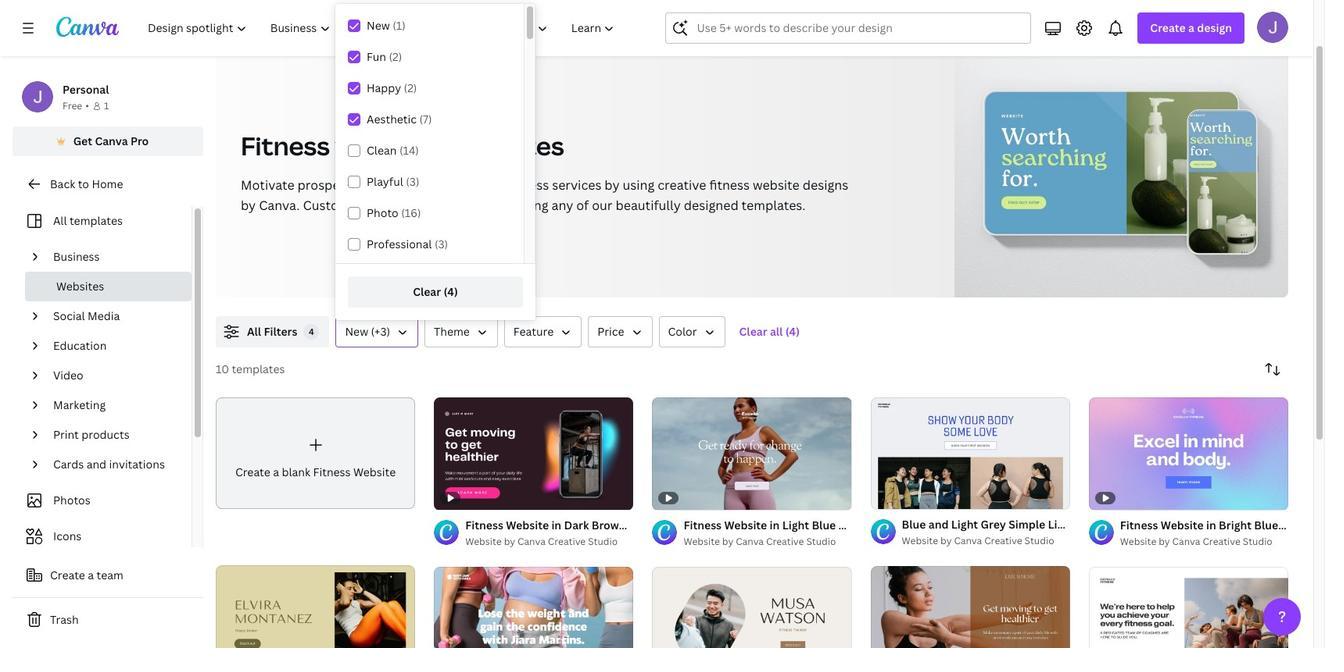 Task type: vqa. For each thing, say whether or not it's contained in the screenshot.


Task type: locate. For each thing, give the bounding box(es) containing it.
6
[[899, 491, 905, 503]]

to right back
[[78, 177, 89, 192]]

light right simple
[[1048, 518, 1075, 532]]

social
[[53, 309, 85, 324]]

(3) down one
[[435, 237, 448, 252]]

feature
[[514, 324, 554, 339]]

all
[[53, 213, 67, 228], [247, 324, 261, 339]]

1 vertical spatial create
[[235, 465, 270, 480]]

0 horizontal spatial to
[[78, 177, 89, 192]]

a inside dropdown button
[[1188, 20, 1195, 35]]

(2) right fun at the left of the page
[[389, 49, 402, 64]]

1 to from the left
[[78, 177, 89, 192]]

of up the for
[[462, 177, 475, 194]]

0 vertical spatial new
[[367, 18, 390, 33]]

0 horizontal spatial fitness
[[509, 177, 549, 194]]

0 horizontal spatial create
[[50, 568, 85, 583]]

create a design
[[1150, 20, 1232, 35]]

1 right •
[[104, 99, 109, 113]]

10
[[216, 362, 229, 377]]

creative inside blue and light grey simple light fitness service website website by canva creative studio
[[985, 535, 1022, 548]]

new
[[367, 18, 390, 33], [345, 324, 368, 339]]

create down "icons"
[[50, 568, 85, 583]]

1 vertical spatial all
[[247, 324, 261, 339]]

creative
[[658, 177, 706, 194]]

new left (+3)
[[345, 324, 368, 339]]

a inside button
[[88, 568, 94, 583]]

website up templates.
[[753, 177, 800, 194]]

website
[[335, 129, 432, 163], [753, 177, 800, 194]]

(4)
[[444, 285, 458, 299], [786, 324, 800, 339]]

create a blank fitness website element
[[216, 398, 415, 510]]

1 horizontal spatial bright
[[1281, 518, 1314, 533]]

blue and light grey simple light fitness service website website by canva creative studio
[[902, 518, 1203, 548]]

theme button
[[425, 317, 498, 348]]

blue
[[902, 518, 926, 532], [1254, 518, 1279, 533]]

avail
[[432, 177, 459, 194]]

1 vertical spatial of
[[576, 197, 589, 214]]

1 horizontal spatial all
[[247, 324, 261, 339]]

0 horizontal spatial and
[[86, 457, 106, 472]]

fun
[[367, 49, 386, 64]]

1 vertical spatial 1
[[882, 491, 886, 503]]

creative down dark
[[548, 535, 586, 549]]

theme
[[434, 324, 470, 339]]

0 vertical spatial a
[[1188, 20, 1195, 35]]

1 horizontal spatial a
[[273, 465, 279, 480]]

1 horizontal spatial home
[[216, 12, 247, 27]]

0 vertical spatial (3)
[[406, 174, 420, 189]]

1
[[104, 99, 109, 113], [882, 491, 886, 503]]

create left design
[[1150, 20, 1186, 35]]

templates right 10
[[232, 362, 285, 377]]

fitness inside blue and light grey simple light fitness service website website by canva creative studio
[[1078, 518, 1116, 532]]

1 horizontal spatial to
[[416, 177, 429, 194]]

cards and invitations link
[[47, 450, 182, 480]]

0 vertical spatial home
[[216, 12, 247, 27]]

feature button
[[504, 317, 582, 348]]

fitness website templates
[[241, 129, 564, 163]]

website by canva creative studio link down service
[[1120, 534, 1289, 550]]

get canva pro button
[[13, 127, 203, 156]]

by inside fitness website in bright blue bright pu website by canva creative studio
[[1159, 535, 1170, 549]]

creative down grey
[[985, 535, 1022, 548]]

and down clients
[[369, 197, 392, 214]]

fitness website templates image
[[955, 48, 1289, 298], [955, 48, 1289, 298]]

0 horizontal spatial clear
[[413, 285, 441, 299]]

website by canva creative studio link down style
[[684, 534, 852, 550]]

0 vertical spatial templates
[[437, 129, 564, 163]]

all down back
[[53, 213, 67, 228]]

1 horizontal spatial website
[[753, 177, 800, 194]]

2 horizontal spatial create
[[1150, 20, 1186, 35]]

a left team
[[88, 568, 94, 583]]

templates up your
[[437, 129, 564, 163]]

photo (16)
[[367, 206, 421, 220]]

of left our
[[576, 197, 589, 214]]

0 horizontal spatial home
[[92, 177, 123, 192]]

clear inside button
[[739, 324, 767, 339]]

2 to from the left
[[416, 177, 429, 194]]

a for design
[[1188, 20, 1195, 35]]

fitness for fitness website in dark brown neon pink gradients style website by canva creative studio
[[465, 518, 503, 533]]

canva
[[95, 134, 128, 149], [954, 535, 982, 548], [518, 535, 546, 549], [736, 535, 764, 549], [1172, 535, 1201, 549]]

10 templates
[[216, 362, 285, 377]]

in
[[552, 518, 561, 533], [1206, 518, 1216, 533]]

new inside button
[[345, 324, 368, 339]]

using
[[623, 177, 655, 194], [517, 197, 549, 214]]

0 horizontal spatial blue
[[902, 518, 926, 532]]

1 vertical spatial templates
[[70, 213, 123, 228]]

clean
[[367, 143, 397, 158]]

in inside fitness website in dark brown neon pink gradients style website by canva creative studio
[[552, 518, 561, 533]]

1 vertical spatial and
[[86, 457, 106, 472]]

blue left pu
[[1254, 518, 1279, 533]]

1 horizontal spatial using
[[623, 177, 655, 194]]

(2)
[[389, 49, 402, 64], [404, 81, 417, 95]]

templates
[[437, 129, 564, 163], [70, 213, 123, 228], [232, 362, 285, 377]]

new for new (1)
[[367, 18, 390, 33]]

dark
[[564, 518, 589, 533]]

1 in from the left
[[552, 518, 561, 533]]

of left 6
[[888, 491, 897, 503]]

to inside the motivate prospective clients to avail of your fitness services by using creative fitness website designs by canva. customize and publish one for free using any of our beautifully designed templates.
[[416, 177, 429, 194]]

blue and light grey simple light fitness service website link
[[902, 517, 1203, 534]]

0 vertical spatial clear
[[413, 285, 441, 299]]

1 horizontal spatial in
[[1206, 518, 1216, 533]]

0 horizontal spatial (4)
[[444, 285, 458, 299]]

print products
[[53, 428, 129, 443]]

by inside fitness website in dark brown neon pink gradients style website by canva creative studio
[[504, 535, 515, 549]]

templates for 10 templates
[[232, 362, 285, 377]]

create a team
[[50, 568, 123, 583]]

website by canva creative studio link down grey
[[902, 534, 1070, 550]]

aesthetic (7)
[[367, 112, 432, 127]]

personal
[[63, 82, 109, 97]]

1 vertical spatial new
[[345, 324, 368, 339]]

1 horizontal spatial blue
[[1254, 518, 1279, 533]]

website
[[328, 12, 371, 27], [353, 465, 396, 480], [1160, 518, 1203, 532], [506, 518, 549, 533], [1161, 518, 1204, 533], [902, 535, 938, 548], [465, 535, 502, 549], [684, 535, 720, 549], [1120, 535, 1157, 549]]

2 horizontal spatial of
[[888, 491, 897, 503]]

0 vertical spatial 1
[[104, 99, 109, 113]]

and left grey
[[929, 518, 949, 532]]

your
[[478, 177, 506, 194]]

cards and invitations
[[53, 457, 165, 472]]

1 bright from the left
[[1219, 518, 1252, 533]]

in inside fitness website in bright blue bright pu website by canva creative studio
[[1206, 518, 1216, 533]]

and inside the motivate prospective clients to avail of your fitness services by using creative fitness website designs by canva. customize and publish one for free using any of our beautifully designed templates.
[[369, 197, 392, 214]]

top level navigation element
[[138, 13, 628, 44]]

2 vertical spatial templates
[[232, 362, 285, 377]]

1 light from the left
[[951, 518, 978, 532]]

1 left 6
[[882, 491, 886, 503]]

photos
[[53, 493, 90, 508]]

grey
[[981, 518, 1006, 532]]

a for team
[[88, 568, 94, 583]]

0 horizontal spatial bright
[[1219, 518, 1252, 533]]

fitness inside fitness website in bright blue bright pu website by canva creative studio
[[1120, 518, 1158, 533]]

(2) right happy
[[404, 81, 417, 95]]

1 horizontal spatial (3)
[[435, 237, 448, 252]]

simple
[[1009, 518, 1045, 532]]

fitness for fitness website in bright blue bright pu website by canva creative studio
[[1120, 518, 1158, 533]]

1 vertical spatial (2)
[[404, 81, 417, 95]]

color
[[668, 324, 697, 339]]

all left filters
[[247, 324, 261, 339]]

create left blank
[[235, 465, 270, 480]]

home
[[216, 12, 247, 27], [92, 177, 123, 192]]

(3) up publish
[[406, 174, 420, 189]]

and for blue and light grey simple light fitness service website website by canva creative studio
[[929, 518, 949, 532]]

clear left all
[[739, 324, 767, 339]]

create for create a design
[[1150, 20, 1186, 35]]

a for blank
[[273, 465, 279, 480]]

0 horizontal spatial a
[[88, 568, 94, 583]]

clear up theme
[[413, 285, 441, 299]]

a left blank
[[273, 465, 279, 480]]

0 horizontal spatial (3)
[[406, 174, 420, 189]]

1 horizontal spatial fitness
[[709, 177, 750, 194]]

1 horizontal spatial (4)
[[786, 324, 800, 339]]

create inside button
[[50, 568, 85, 583]]

2 in from the left
[[1206, 518, 1216, 533]]

0 horizontal spatial website
[[335, 129, 432, 163]]

light left grey
[[951, 518, 978, 532]]

0 vertical spatial create
[[1150, 20, 1186, 35]]

beautifully
[[616, 197, 681, 214]]

using up beautifully
[[623, 177, 655, 194]]

clear
[[413, 285, 441, 299], [739, 324, 767, 339]]

templates for all templates
[[70, 213, 123, 228]]

all for all filters
[[247, 324, 261, 339]]

playful (3)
[[367, 174, 420, 189]]

0 horizontal spatial 1
[[104, 99, 109, 113]]

1 fitness from the left
[[509, 177, 549, 194]]

2 vertical spatial of
[[888, 491, 897, 503]]

fitness websites
[[396, 12, 483, 27]]

0 horizontal spatial of
[[462, 177, 475, 194]]

designs
[[803, 177, 848, 194]]

canva inside fitness website in bright blue bright pu website by canva creative studio
[[1172, 535, 1201, 549]]

1 vertical spatial using
[[517, 197, 549, 214]]

a left design
[[1188, 20, 1195, 35]]

using left any
[[517, 197, 549, 214]]

1 horizontal spatial (2)
[[404, 81, 417, 95]]

(4) inside "button"
[[444, 285, 458, 299]]

creative down fitness website in bright blue bright pu 'link' at right bottom
[[1203, 535, 1241, 549]]

new left (1)
[[367, 18, 390, 33]]

creative inside fitness website in dark brown neon pink gradients style website by canva creative studio
[[548, 535, 586, 549]]

fitness up free
[[509, 177, 549, 194]]

0 vertical spatial website
[[335, 129, 432, 163]]

0 horizontal spatial (2)
[[389, 49, 402, 64]]

0 horizontal spatial templates
[[70, 213, 123, 228]]

blue down 6
[[902, 518, 926, 532]]

canva inside blue and light grey simple light fitness service website website by canva creative studio
[[954, 535, 982, 548]]

fitness for fitness websites
[[396, 12, 434, 27]]

fitness up "designed"
[[709, 177, 750, 194]]

cards
[[53, 457, 84, 472]]

in right service
[[1206, 518, 1216, 533]]

by inside blue and light grey simple light fitness service website website by canva creative studio
[[941, 535, 952, 548]]

2 vertical spatial a
[[88, 568, 94, 583]]

blue inside fitness website in bright blue bright pu website by canva creative studio
[[1254, 518, 1279, 533]]

clear inside "button"
[[413, 285, 441, 299]]

1 vertical spatial home
[[92, 177, 123, 192]]

1 vertical spatial clear
[[739, 324, 767, 339]]

color button
[[659, 317, 725, 348]]

0 vertical spatial (2)
[[389, 49, 402, 64]]

creative inside fitness website in bright blue bright pu website by canva creative studio
[[1203, 535, 1241, 549]]

studio inside blue and light grey simple light fitness service website website by canva creative studio
[[1025, 535, 1054, 548]]

2 fitness from the left
[[709, 177, 750, 194]]

happy (2)
[[367, 81, 417, 95]]

website down the aesthetic
[[335, 129, 432, 163]]

studio inside website by canva creative studio link
[[806, 535, 836, 549]]

0 horizontal spatial light
[[951, 518, 978, 532]]

clients
[[372, 177, 413, 194]]

all templates link
[[22, 206, 182, 236]]

bright
[[1219, 518, 1252, 533], [1281, 518, 1314, 533]]

0 vertical spatial all
[[53, 213, 67, 228]]

blue inside blue and light grey simple light fitness service website website by canva creative studio
[[902, 518, 926, 532]]

1 horizontal spatial light
[[1048, 518, 1075, 532]]

2 vertical spatial and
[[929, 518, 949, 532]]

canva inside fitness website in dark brown neon pink gradients style website by canva creative studio
[[518, 535, 546, 549]]

1 for 1 of 6
[[882, 491, 886, 503]]

website by canva creative studio link for blue and light grey simple light fitness service website
[[902, 534, 1070, 550]]

2 horizontal spatial a
[[1188, 20, 1195, 35]]

gradients
[[685, 518, 737, 533]]

1 horizontal spatial clear
[[739, 324, 767, 339]]

0 vertical spatial (4)
[[444, 285, 458, 299]]

canva inside button
[[95, 134, 128, 149]]

website by canva creative studio link for fitness website in bright blue bright pu
[[1120, 534, 1289, 550]]

1 vertical spatial website
[[753, 177, 800, 194]]

(14)
[[399, 143, 419, 158]]

2 bright from the left
[[1281, 518, 1314, 533]]

professional
[[367, 237, 432, 252]]

(4) right all
[[786, 324, 800, 339]]

get canva pro
[[73, 134, 149, 149]]

1 horizontal spatial templates
[[232, 362, 285, 377]]

(4) up theme
[[444, 285, 458, 299]]

0 horizontal spatial in
[[552, 518, 561, 533]]

and inside blue and light grey simple light fitness service website website by canva creative studio
[[929, 518, 949, 532]]

website by canva creative studio link
[[902, 534, 1070, 550], [465, 534, 634, 550], [684, 534, 852, 550], [1120, 534, 1289, 550]]

neon
[[629, 518, 657, 533]]

websites
[[436, 12, 483, 27]]

new (1)
[[367, 18, 406, 33]]

1 vertical spatial a
[[273, 465, 279, 480]]

pro
[[131, 134, 149, 149]]

fitness inside fitness website in dark brown neon pink gradients style website by canva creative studio
[[465, 518, 503, 533]]

0 horizontal spatial all
[[53, 213, 67, 228]]

create inside dropdown button
[[1150, 20, 1186, 35]]

(3) for playful (3)
[[406, 174, 420, 189]]

None search field
[[666, 13, 1032, 44]]

1 vertical spatial (4)
[[786, 324, 800, 339]]

blue and light grey simple light fitness service website image
[[871, 398, 1070, 510]]

templates down back to home
[[70, 213, 123, 228]]

1 vertical spatial (3)
[[435, 237, 448, 252]]

style
[[740, 518, 767, 533]]

1 horizontal spatial create
[[235, 465, 270, 480]]

fitness for fitness website templates
[[241, 129, 330, 163]]

0 vertical spatial and
[[369, 197, 392, 214]]

team
[[97, 568, 123, 583]]

2 vertical spatial create
[[50, 568, 85, 583]]

1 horizontal spatial and
[[369, 197, 392, 214]]

website by canva creative studio link down dark
[[465, 534, 634, 550]]

in left dark
[[552, 518, 561, 533]]

studio
[[1025, 535, 1054, 548], [588, 535, 618, 549], [806, 535, 836, 549], [1243, 535, 1273, 549]]

to up publish
[[416, 177, 429, 194]]

2 horizontal spatial and
[[929, 518, 949, 532]]

(3)
[[406, 174, 420, 189], [435, 237, 448, 252]]

and right cards
[[86, 457, 106, 472]]

1 horizontal spatial 1
[[882, 491, 886, 503]]



Task type: describe. For each thing, give the bounding box(es) containing it.
fitness website in dark brown neon pink gradients style website by canva creative studio
[[465, 518, 767, 549]]

all
[[770, 324, 783, 339]]

2 horizontal spatial templates
[[437, 129, 564, 163]]

for
[[469, 197, 486, 214]]

our
[[592, 197, 613, 214]]

all for all templates
[[53, 213, 67, 228]]

icons link
[[22, 522, 182, 552]]

fitness website in bright blue bright pu website by canva creative studio
[[1120, 518, 1325, 549]]

marketing link
[[47, 391, 182, 421]]

clear for clear (4)
[[413, 285, 441, 299]]

free •
[[63, 99, 89, 113]]

motivate prospective clients to avail of your fitness services by using creative fitness website designs by canva. customize and publish one for free using any of our beautifully designed templates.
[[241, 177, 848, 214]]

studio inside fitness website in bright blue bright pu website by canva creative studio
[[1243, 535, 1273, 549]]

back to home
[[50, 177, 123, 192]]

create a blank fitness website
[[235, 465, 396, 480]]

back
[[50, 177, 75, 192]]

service
[[1118, 518, 1158, 532]]

Search search field
[[697, 13, 1021, 43]]

in for bright
[[1206, 518, 1216, 533]]

create a design button
[[1138, 13, 1245, 44]]

marketing
[[53, 398, 106, 413]]

aesthetic
[[367, 112, 417, 127]]

happy
[[367, 81, 401, 95]]

home link
[[216, 11, 247, 28]]

get
[[73, 134, 92, 149]]

professional (3)
[[367, 237, 448, 252]]

motivate
[[241, 177, 294, 194]]

create for create a blank fitness website
[[235, 465, 270, 480]]

back to home link
[[13, 169, 203, 200]]

0 horizontal spatial using
[[517, 197, 549, 214]]

products
[[82, 428, 129, 443]]

0 vertical spatial of
[[462, 177, 475, 194]]

2 light from the left
[[1048, 518, 1075, 532]]

new (+3) button
[[336, 317, 418, 348]]

4
[[309, 326, 314, 338]]

in for dark
[[552, 518, 561, 533]]

services
[[552, 177, 602, 194]]

and for cards and invitations
[[86, 457, 106, 472]]

publish
[[395, 197, 440, 214]]

1 of 6
[[882, 491, 905, 503]]

pink
[[660, 518, 683, 533]]

(4) inside button
[[786, 324, 800, 339]]

video
[[53, 368, 83, 383]]

websites
[[56, 279, 104, 294]]

website by canva creative studio link for fitness website in dark brown neon pink gradients style
[[465, 534, 634, 550]]

print
[[53, 428, 79, 443]]

templates.
[[742, 197, 806, 214]]

create a blank fitness website link
[[216, 398, 415, 510]]

one
[[443, 197, 466, 214]]

social media
[[53, 309, 120, 324]]

photos link
[[22, 486, 182, 516]]

(2) for happy (2)
[[404, 81, 417, 95]]

0 vertical spatial using
[[623, 177, 655, 194]]

filters
[[264, 324, 297, 339]]

fitness website in dark brown neon pink gradients style link
[[465, 517, 767, 534]]

1 for 1
[[104, 99, 109, 113]]

designed
[[684, 197, 739, 214]]

media
[[88, 309, 120, 324]]

clear all (4)
[[739, 324, 800, 339]]

icons
[[53, 529, 82, 544]]

invitations
[[109, 457, 165, 472]]

social media link
[[47, 302, 182, 332]]

trash link
[[13, 605, 203, 636]]

create a team button
[[13, 561, 203, 592]]

pu
[[1317, 518, 1325, 533]]

(7)
[[420, 112, 432, 127]]

trash
[[50, 613, 79, 628]]

creative down style
[[766, 535, 804, 549]]

studio inside fitness website in dark brown neon pink gradients style website by canva creative studio
[[588, 535, 618, 549]]

print products link
[[47, 421, 182, 450]]

website by canva creative studio
[[684, 535, 836, 549]]

(2) for fun (2)
[[389, 49, 402, 64]]

Sort by button
[[1257, 354, 1289, 385]]

clear for clear all (4)
[[739, 324, 767, 339]]

education link
[[47, 332, 182, 361]]

business
[[53, 249, 100, 264]]

•
[[85, 99, 89, 113]]

customize
[[303, 197, 366, 214]]

1 horizontal spatial of
[[576, 197, 589, 214]]

(16)
[[401, 206, 421, 220]]

free
[[489, 197, 514, 214]]

website inside the motivate prospective clients to avail of your fitness services by using creative fitness website designs by canva. customize and publish one for free using any of our beautifully designed templates.
[[753, 177, 800, 194]]

4 filter options selected element
[[304, 324, 319, 340]]

design
[[1197, 20, 1232, 35]]

create for create a team
[[50, 568, 85, 583]]

brown
[[592, 518, 626, 533]]

(1)
[[393, 18, 406, 33]]

new for new (+3)
[[345, 324, 368, 339]]

(3) for professional (3)
[[435, 237, 448, 252]]

jacob simon image
[[1257, 12, 1289, 43]]

canva.
[[259, 197, 300, 214]]

video link
[[47, 361, 182, 391]]

price button
[[588, 317, 652, 348]]

clear all (4) button
[[731, 317, 808, 348]]

price
[[598, 324, 624, 339]]

photo
[[367, 206, 399, 220]]



